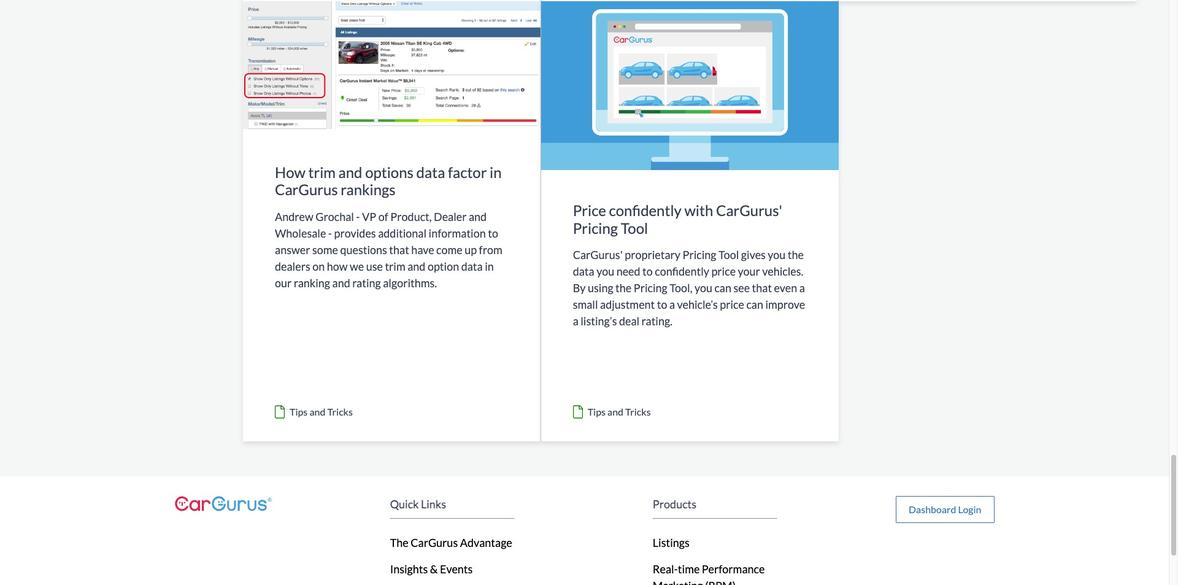 Task type: describe. For each thing, give the bounding box(es) containing it.
insights & events link
[[390, 563, 473, 576]]

(rpm)
[[705, 579, 736, 585]]

tips for how trim and options data factor in cargurus rankings
[[290, 406, 308, 417]]

cargurus' proprietary pricing tool gives you the data you need to confidently price your vehicles. by using the pricing tool, you can see that even a small adjustment to a vehicle's price can improve a listing's deal rating.
[[573, 248, 806, 328]]

2 horizontal spatial pricing
[[683, 248, 717, 262]]

vp
[[362, 210, 377, 224]]

gives
[[742, 248, 766, 262]]

image to illustrate article content image for and
[[243, 1, 541, 132]]

dealers
[[275, 260, 310, 273]]

small
[[573, 298, 598, 311]]

the cargurus advantage
[[390, 536, 512, 550]]

data inside andrew grochal - vp of product, dealer and wholesale - provides additional information to answer some questions that have come up from dealers on how we use trim and option data in our ranking and rating algorithms.
[[461, 260, 483, 273]]

performance
[[702, 563, 765, 576]]

on
[[313, 260, 325, 273]]

trim inside andrew grochal - vp of product, dealer and wholesale - provides additional information to answer some questions that have come up from dealers on how we use trim and option data in our ranking and rating algorithms.
[[385, 260, 406, 273]]

up
[[465, 243, 477, 257]]

questions
[[340, 243, 387, 257]]

options
[[365, 163, 414, 181]]

cargurus inside "how trim and options data factor in cargurus rankings"
[[275, 181, 338, 199]]

dashboard login
[[909, 504, 982, 515]]

1 horizontal spatial a
[[670, 298, 675, 311]]

real-
[[653, 563, 678, 576]]

insights & events
[[390, 563, 473, 576]]

listing's
[[581, 315, 617, 328]]

that inside andrew grochal - vp of product, dealer and wholesale - provides additional information to answer some questions that have come up from dealers on how we use trim and option data in our ranking and rating algorithms.
[[389, 243, 409, 257]]

&
[[430, 563, 438, 576]]

improve
[[766, 298, 806, 311]]

dashboard login button
[[896, 496, 995, 523]]

1 horizontal spatial cargurus
[[411, 536, 458, 550]]

pricing inside price confidently with cargurus' pricing tool
[[573, 219, 618, 237]]

from
[[479, 243, 503, 257]]

time
[[678, 563, 700, 576]]

dashboard
[[909, 504, 957, 515]]

tool inside price confidently with cargurus' pricing tool
[[621, 219, 648, 237]]

rating
[[352, 276, 381, 290]]

adjustment
[[600, 298, 655, 311]]

advantage
[[460, 536, 512, 550]]

with
[[685, 201, 714, 219]]

1 horizontal spatial can
[[747, 298, 764, 311]]

2 vertical spatial you
[[695, 281, 713, 295]]

by
[[573, 281, 586, 295]]

confidently inside price confidently with cargurus' pricing tool
[[609, 201, 682, 219]]

real-time performance marketing (rpm)
[[653, 563, 765, 585]]

price confidently with cargurus' pricing tool
[[573, 201, 783, 237]]

vehicle's
[[677, 298, 718, 311]]

tool inside the cargurus' proprietary pricing tool gives you the data you need to confidently price your vehicles. by using the pricing tool, you can see that even a small adjustment to a vehicle's price can improve a listing's deal rating.
[[719, 248, 739, 262]]

0 vertical spatial a
[[800, 281, 805, 295]]

trim inside "how trim and options data factor in cargurus rankings"
[[308, 163, 336, 181]]

image to illustrate article content image for with
[[541, 1, 839, 170]]

additional
[[378, 227, 427, 240]]

come
[[437, 243, 463, 257]]

cargurus' inside the cargurus' proprietary pricing tool gives you the data you need to confidently price your vehicles. by using the pricing tool, you can see that even a small adjustment to a vehicle's price can improve a listing's deal rating.
[[573, 248, 623, 262]]

and inside "how trim and options data factor in cargurus rankings"
[[339, 163, 363, 181]]

events
[[440, 563, 473, 576]]

in inside "how trim and options data factor in cargurus rankings"
[[490, 163, 502, 181]]

2 vertical spatial pricing
[[634, 281, 668, 295]]

your
[[738, 265, 761, 278]]

0 horizontal spatial -
[[328, 227, 332, 240]]

0 horizontal spatial you
[[597, 265, 615, 278]]

insights
[[390, 563, 428, 576]]

answer
[[275, 243, 310, 257]]

listings link
[[653, 536, 690, 550]]

dealer
[[434, 210, 467, 224]]

1 vertical spatial the
[[616, 281, 632, 295]]

0 vertical spatial the
[[788, 248, 804, 262]]

2 vertical spatial to
[[657, 298, 668, 311]]

0 vertical spatial price
[[712, 265, 736, 278]]

tricks for price confidently with cargurus' pricing tool
[[626, 406, 651, 417]]

andrew grochal - vp of product, dealer and wholesale - provides additional information to answer some questions that have come up from dealers on how we use trim and option data in our ranking and rating algorithms.
[[275, 210, 503, 290]]

cargurus logo link
[[175, 496, 272, 512]]

andrew
[[275, 210, 314, 224]]

tips for price confidently with cargurus' pricing tool
[[588, 406, 606, 417]]



Task type: locate. For each thing, give the bounding box(es) containing it.
products
[[653, 497, 697, 511]]

pricing down need
[[634, 281, 668, 295]]

how
[[275, 163, 306, 181]]

1 horizontal spatial tool
[[719, 248, 739, 262]]

trim right the how
[[308, 163, 336, 181]]

our
[[275, 276, 292, 290]]

how
[[327, 260, 348, 273]]

data up the 'by'
[[573, 265, 595, 278]]

that down additional
[[389, 243, 409, 257]]

- left vp on the left of page
[[356, 210, 360, 224]]

to down proprietary
[[643, 265, 653, 278]]

1 vertical spatial tool
[[719, 248, 739, 262]]

some
[[312, 243, 338, 257]]

0 horizontal spatial tool
[[621, 219, 648, 237]]

tool up proprietary
[[621, 219, 648, 237]]

rating.
[[642, 315, 673, 328]]

2 horizontal spatial a
[[800, 281, 805, 295]]

1 horizontal spatial that
[[752, 281, 772, 295]]

0 horizontal spatial data
[[417, 163, 445, 181]]

factor
[[448, 163, 487, 181]]

1 vertical spatial confidently
[[655, 265, 710, 278]]

data down up
[[461, 260, 483, 273]]

that inside the cargurus' proprietary pricing tool gives you the data you need to confidently price your vehicles. by using the pricing tool, you can see that even a small adjustment to a vehicle's price can improve a listing's deal rating.
[[752, 281, 772, 295]]

information
[[429, 227, 486, 240]]

of
[[379, 210, 389, 224]]

1 vertical spatial in
[[485, 260, 494, 273]]

cargurus' up the using
[[573, 248, 623, 262]]

that
[[389, 243, 409, 257], [752, 281, 772, 295]]

listings
[[653, 536, 690, 550]]

0 horizontal spatial image to illustrate article content image
[[243, 1, 541, 132]]

image to illustrate article content image
[[243, 1, 541, 132], [541, 1, 839, 170]]

have
[[412, 243, 434, 257]]

0 horizontal spatial tricks
[[327, 406, 353, 417]]

real-time performance marketing (rpm) link
[[653, 563, 765, 585]]

-
[[356, 210, 360, 224], [328, 227, 332, 240]]

cargurus
[[275, 181, 338, 199], [411, 536, 458, 550]]

rankings
[[341, 181, 396, 199]]

1 horizontal spatial trim
[[385, 260, 406, 273]]

price up 'see'
[[712, 265, 736, 278]]

even
[[775, 281, 798, 295]]

tips and tricks for how trim and options data factor in cargurus rankings
[[290, 406, 353, 417]]

1 horizontal spatial tricks
[[626, 406, 651, 417]]

tips and tricks
[[290, 406, 353, 417], [588, 406, 651, 417]]

ranking
[[294, 276, 330, 290]]

confidently up tool,
[[655, 265, 710, 278]]

the cargurus advantage link
[[390, 536, 512, 550]]

2 horizontal spatial data
[[573, 265, 595, 278]]

1 vertical spatial price
[[720, 298, 745, 311]]

can
[[715, 281, 732, 295], [747, 298, 764, 311]]

0 vertical spatial trim
[[308, 163, 336, 181]]

0 vertical spatial that
[[389, 243, 409, 257]]

to up the from
[[488, 227, 498, 240]]

0 vertical spatial you
[[768, 248, 786, 262]]

product,
[[391, 210, 432, 224]]

0 vertical spatial to
[[488, 227, 498, 240]]

1 horizontal spatial cargurus'
[[716, 201, 783, 219]]

you up "vehicle's"
[[695, 281, 713, 295]]

0 horizontal spatial the
[[616, 281, 632, 295]]

trim right use
[[385, 260, 406, 273]]

1 tricks from the left
[[327, 406, 353, 417]]

tips
[[290, 406, 308, 417], [588, 406, 606, 417]]

2 horizontal spatial you
[[768, 248, 786, 262]]

how trim and options data factor in cargurus rankings
[[275, 163, 502, 199]]

tool,
[[670, 281, 693, 295]]

1 horizontal spatial pricing
[[634, 281, 668, 295]]

0 horizontal spatial pricing
[[573, 219, 618, 237]]

0 vertical spatial -
[[356, 210, 360, 224]]

1 vertical spatial you
[[597, 265, 615, 278]]

0 vertical spatial cargurus'
[[716, 201, 783, 219]]

1 horizontal spatial -
[[356, 210, 360, 224]]

deal
[[619, 315, 640, 328]]

price down 'see'
[[720, 298, 745, 311]]

0 vertical spatial in
[[490, 163, 502, 181]]

a down tool,
[[670, 298, 675, 311]]

in down the from
[[485, 260, 494, 273]]

1 image to illustrate article content image from the left
[[243, 1, 541, 132]]

cargurus logo image
[[175, 496, 272, 512]]

cargurus up &
[[411, 536, 458, 550]]

1 horizontal spatial tips
[[588, 406, 606, 417]]

cargurus'
[[716, 201, 783, 219], [573, 248, 623, 262]]

0 vertical spatial pricing
[[573, 219, 618, 237]]

algorithms.
[[383, 276, 437, 290]]

0 horizontal spatial trim
[[308, 163, 336, 181]]

tool
[[621, 219, 648, 237], [719, 248, 739, 262]]

2 tips from the left
[[588, 406, 606, 417]]

marketing
[[653, 579, 703, 585]]

2 tips and tricks from the left
[[588, 406, 651, 417]]

cargurus' inside price confidently with cargurus' pricing tool
[[716, 201, 783, 219]]

1 vertical spatial that
[[752, 281, 772, 295]]

you up vehicles.
[[768, 248, 786, 262]]

0 vertical spatial tool
[[621, 219, 648, 237]]

vehicles.
[[763, 265, 804, 278]]

tricks
[[327, 406, 353, 417], [626, 406, 651, 417]]

need
[[617, 265, 641, 278]]

price
[[712, 265, 736, 278], [720, 298, 745, 311]]

1 tips and tricks from the left
[[290, 406, 353, 417]]

2 tricks from the left
[[626, 406, 651, 417]]

1 vertical spatial to
[[643, 265, 653, 278]]

pricing
[[573, 219, 618, 237], [683, 248, 717, 262], [634, 281, 668, 295]]

0 horizontal spatial a
[[573, 315, 579, 328]]

pricing up tool,
[[683, 248, 717, 262]]

1 horizontal spatial image to illustrate article content image
[[541, 1, 839, 170]]

1 horizontal spatial the
[[788, 248, 804, 262]]

tricks for how trim and options data factor in cargurus rankings
[[327, 406, 353, 417]]

2 vertical spatial a
[[573, 315, 579, 328]]

the
[[788, 248, 804, 262], [616, 281, 632, 295]]

grochal
[[316, 210, 354, 224]]

0 vertical spatial can
[[715, 281, 732, 295]]

2 horizontal spatial to
[[657, 298, 668, 311]]

1 horizontal spatial tips and tricks
[[588, 406, 651, 417]]

that right 'see'
[[752, 281, 772, 295]]

use
[[366, 260, 383, 273]]

1 tips from the left
[[290, 406, 308, 417]]

0 vertical spatial confidently
[[609, 201, 682, 219]]

2 image to illustrate article content image from the left
[[541, 1, 839, 170]]

data left "factor"
[[417, 163, 445, 181]]

quick links
[[390, 497, 446, 511]]

tips and tricks for price confidently with cargurus' pricing tool
[[588, 406, 651, 417]]

the
[[390, 536, 409, 550]]

1 vertical spatial can
[[747, 298, 764, 311]]

to up rating.
[[657, 298, 668, 311]]

1 vertical spatial cargurus'
[[573, 248, 623, 262]]

you
[[768, 248, 786, 262], [597, 265, 615, 278], [695, 281, 713, 295]]

data inside "how trim and options data factor in cargurus rankings"
[[417, 163, 445, 181]]

tool left gives
[[719, 248, 739, 262]]

0 horizontal spatial tips
[[290, 406, 308, 417]]

links
[[421, 497, 446, 511]]

confidently
[[609, 201, 682, 219], [655, 265, 710, 278]]

price
[[573, 201, 607, 219]]

a right even
[[800, 281, 805, 295]]

cargurus up andrew in the top left of the page
[[275, 181, 338, 199]]

wholesale
[[275, 227, 326, 240]]

to
[[488, 227, 498, 240], [643, 265, 653, 278], [657, 298, 668, 311]]

data inside the cargurus' proprietary pricing tool gives you the data you need to confidently price your vehicles. by using the pricing tool, you can see that even a small adjustment to a vehicle's price can improve a listing's deal rating.
[[573, 265, 595, 278]]

and
[[339, 163, 363, 181], [469, 210, 487, 224], [408, 260, 426, 273], [332, 276, 350, 290], [310, 406, 326, 417], [608, 406, 624, 417]]

confidently up proprietary
[[609, 201, 682, 219]]

0 horizontal spatial cargurus'
[[573, 248, 623, 262]]

in
[[490, 163, 502, 181], [485, 260, 494, 273]]

we
[[350, 260, 364, 273]]

can down 'see'
[[747, 298, 764, 311]]

0 horizontal spatial cargurus
[[275, 181, 338, 199]]

confidently inside the cargurus' proprietary pricing tool gives you the data you need to confidently price your vehicles. by using the pricing tool, you can see that even a small adjustment to a vehicle's price can improve a listing's deal rating.
[[655, 265, 710, 278]]

using
[[588, 281, 614, 295]]

1 vertical spatial pricing
[[683, 248, 717, 262]]

0 vertical spatial cargurus
[[275, 181, 338, 199]]

a
[[800, 281, 805, 295], [670, 298, 675, 311], [573, 315, 579, 328]]

the up adjustment
[[616, 281, 632, 295]]

in inside andrew grochal - vp of product, dealer and wholesale - provides additional information to answer some questions that have come up from dealers on how we use trim and option data in our ranking and rating algorithms.
[[485, 260, 494, 273]]

in right "factor"
[[490, 163, 502, 181]]

0 horizontal spatial to
[[488, 227, 498, 240]]

proprietary
[[625, 248, 681, 262]]

can left 'see'
[[715, 281, 732, 295]]

you up the using
[[597, 265, 615, 278]]

data
[[417, 163, 445, 181], [461, 260, 483, 273], [573, 265, 595, 278]]

1 horizontal spatial you
[[695, 281, 713, 295]]

provides
[[334, 227, 376, 240]]

to inside andrew grochal - vp of product, dealer and wholesale - provides additional information to answer some questions that have come up from dealers on how we use trim and option data in our ranking and rating algorithms.
[[488, 227, 498, 240]]

1 vertical spatial -
[[328, 227, 332, 240]]

1 vertical spatial a
[[670, 298, 675, 311]]

quick
[[390, 497, 419, 511]]

- down grochal
[[328, 227, 332, 240]]

1 horizontal spatial data
[[461, 260, 483, 273]]

1 horizontal spatial to
[[643, 265, 653, 278]]

1 vertical spatial cargurus
[[411, 536, 458, 550]]

0 horizontal spatial tips and tricks
[[290, 406, 353, 417]]

0 horizontal spatial can
[[715, 281, 732, 295]]

the up vehicles.
[[788, 248, 804, 262]]

0 horizontal spatial that
[[389, 243, 409, 257]]

trim
[[308, 163, 336, 181], [385, 260, 406, 273]]

1 vertical spatial trim
[[385, 260, 406, 273]]

a down small
[[573, 315, 579, 328]]

login
[[959, 504, 982, 515]]

cargurus' up gives
[[716, 201, 783, 219]]

option
[[428, 260, 459, 273]]

pricing up need
[[573, 219, 618, 237]]

see
[[734, 281, 750, 295]]



Task type: vqa. For each thing, say whether or not it's contained in the screenshot.
Price
yes



